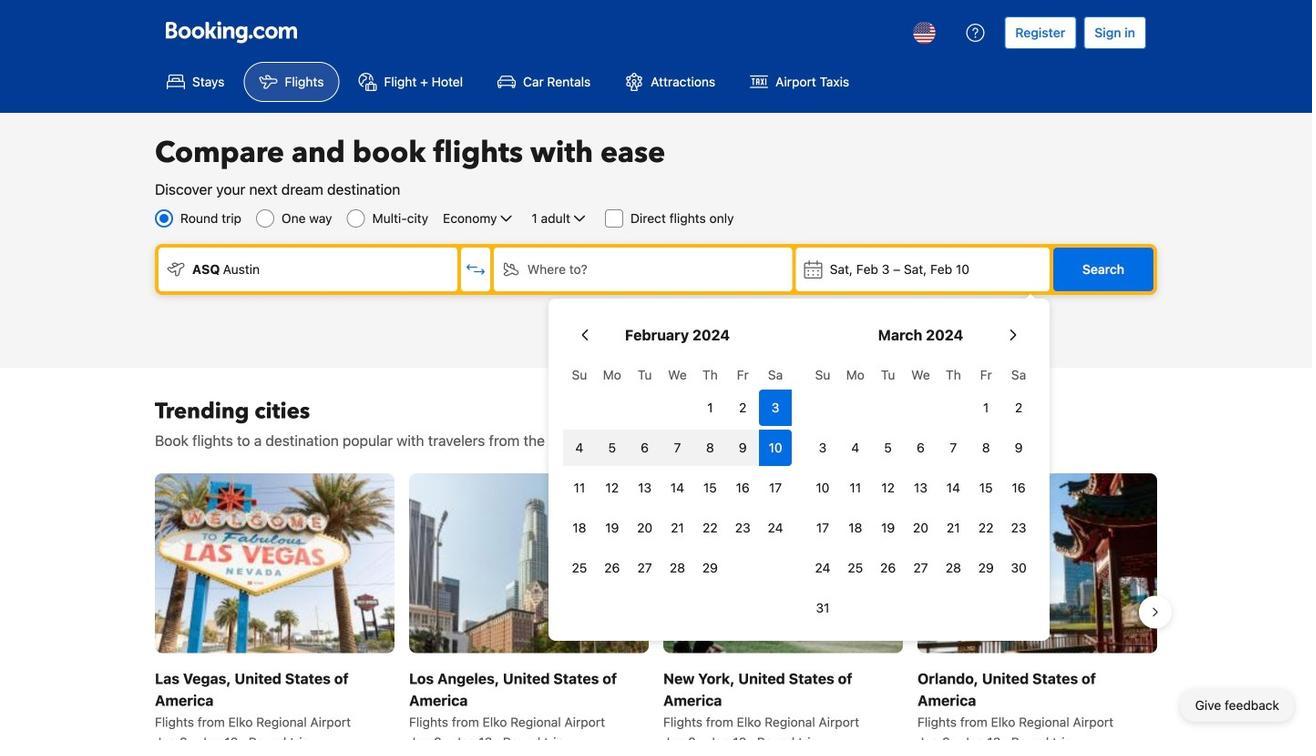 Task type: locate. For each thing, give the bounding box(es) containing it.
booking.com logo image
[[166, 21, 297, 43], [166, 21, 297, 43]]

14 February 2024 checkbox
[[661, 470, 694, 507]]

3 March 2024 checkbox
[[807, 430, 839, 467]]

25 February 2024 checkbox
[[563, 550, 596, 587]]

31 March 2024 checkbox
[[807, 591, 839, 627]]

las vegas, united states of america image
[[155, 474, 395, 654]]

17 February 2024 checkbox
[[759, 470, 792, 507]]

20 February 2024 checkbox
[[629, 510, 661, 547]]

19 February 2024 checkbox
[[596, 510, 629, 547]]

26 March 2024 checkbox
[[872, 550, 905, 587]]

12 February 2024 checkbox
[[596, 470, 629, 507]]

cell
[[759, 386, 792, 427], [563, 427, 596, 467], [596, 427, 629, 467], [629, 427, 661, 467], [661, 427, 694, 467], [694, 427, 727, 467], [727, 427, 759, 467], [759, 427, 792, 467]]

12 March 2024 checkbox
[[872, 470, 905, 507]]

cell up 12 february 2024 checkbox
[[596, 427, 629, 467]]

30 March 2024 checkbox
[[1003, 550, 1035, 587]]

3 February 2024 checkbox
[[759, 390, 792, 427]]

22 March 2024 checkbox
[[970, 510, 1003, 547]]

1 March 2024 checkbox
[[970, 390, 1003, 427]]

25 March 2024 checkbox
[[839, 550, 872, 587]]

17 March 2024 checkbox
[[807, 510, 839, 547]]

11 February 2024 checkbox
[[563, 470, 596, 507]]

24 February 2024 checkbox
[[759, 510, 792, 547]]

1 February 2024 checkbox
[[694, 390, 727, 427]]

13 March 2024 checkbox
[[905, 470, 937, 507]]

grid
[[563, 357, 792, 587], [807, 357, 1035, 627]]

cell up 15 february 2024 checkbox
[[694, 427, 727, 467]]

26 February 2024 checkbox
[[596, 550, 629, 587]]

region
[[140, 467, 1172, 741]]

2 grid from the left
[[807, 357, 1035, 627]]

9 February 2024 checkbox
[[727, 430, 759, 467]]

8 February 2024 checkbox
[[694, 430, 727, 467]]

cell up 13 february 2024 checkbox
[[629, 427, 661, 467]]

cell up 17 february 2024 option
[[759, 427, 792, 467]]

0 horizontal spatial grid
[[563, 357, 792, 587]]

los angeles, united states of america image
[[409, 474, 649, 654]]

22 February 2024 checkbox
[[694, 510, 727, 547]]

1 grid from the left
[[563, 357, 792, 587]]

8 March 2024 checkbox
[[970, 430, 1003, 467]]

16 March 2024 checkbox
[[1003, 470, 1035, 507]]

1 horizontal spatial grid
[[807, 357, 1035, 627]]



Task type: describe. For each thing, give the bounding box(es) containing it.
27 March 2024 checkbox
[[905, 550, 937, 587]]

5 March 2024 checkbox
[[872, 430, 905, 467]]

2 February 2024 checkbox
[[727, 390, 759, 427]]

7 March 2024 checkbox
[[937, 430, 970, 467]]

15 February 2024 checkbox
[[694, 470, 727, 507]]

4 March 2024 checkbox
[[839, 430, 872, 467]]

2 March 2024 checkbox
[[1003, 390, 1035, 427]]

9 March 2024 checkbox
[[1003, 430, 1035, 467]]

18 February 2024 checkbox
[[563, 510, 596, 547]]

18 March 2024 checkbox
[[839, 510, 872, 547]]

21 February 2024 checkbox
[[661, 510, 694, 547]]

20 March 2024 checkbox
[[905, 510, 937, 547]]

new york, united states of america image
[[663, 474, 903, 654]]

cell up 11 february 2024 option on the left bottom
[[563, 427, 596, 467]]

4 February 2024 checkbox
[[563, 430, 596, 467]]

10 February 2024 checkbox
[[759, 430, 792, 467]]

28 March 2024 checkbox
[[937, 550, 970, 587]]

29 March 2024 checkbox
[[970, 550, 1003, 587]]

10 March 2024 checkbox
[[807, 470, 839, 507]]

29 February 2024 checkbox
[[694, 550, 727, 587]]

24 March 2024 checkbox
[[807, 550, 839, 587]]

cell up 10 february 2024 option
[[759, 386, 792, 427]]

15 March 2024 checkbox
[[970, 470, 1003, 507]]

23 March 2024 checkbox
[[1003, 510, 1035, 547]]

19 March 2024 checkbox
[[872, 510, 905, 547]]

cell up the "16 february 2024" checkbox
[[727, 427, 759, 467]]

5 February 2024 checkbox
[[596, 430, 629, 467]]

27 February 2024 checkbox
[[629, 550, 661, 587]]

13 February 2024 checkbox
[[629, 470, 661, 507]]

16 February 2024 checkbox
[[727, 470, 759, 507]]

orlando, united states of america image
[[918, 474, 1157, 654]]

11 March 2024 checkbox
[[839, 470, 872, 507]]

6 February 2024 checkbox
[[629, 430, 661, 467]]

14 March 2024 checkbox
[[937, 470, 970, 507]]

23 February 2024 checkbox
[[727, 510, 759, 547]]

21 March 2024 checkbox
[[937, 510, 970, 547]]

cell up 14 february 2024 option
[[661, 427, 694, 467]]

6 March 2024 checkbox
[[905, 430, 937, 467]]

28 February 2024 checkbox
[[661, 550, 694, 587]]

7 February 2024 checkbox
[[661, 430, 694, 467]]



Task type: vqa. For each thing, say whether or not it's contained in the screenshot.
the rightmost 'Guests'
no



